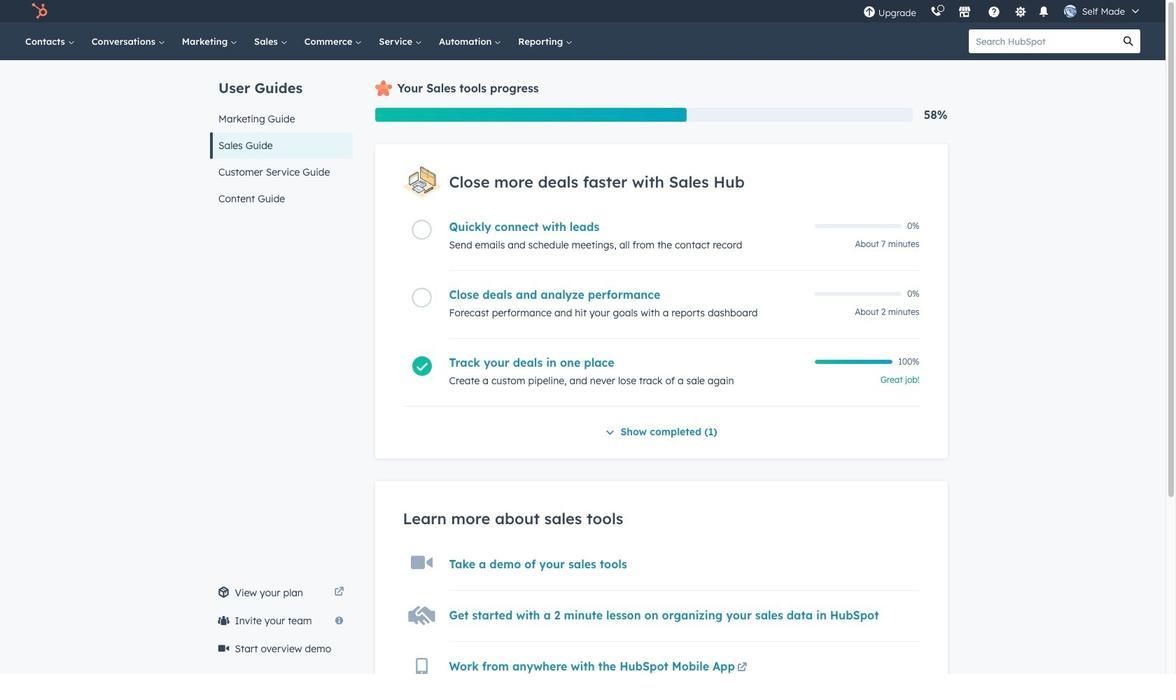 Task type: describe. For each thing, give the bounding box(es) containing it.
1 link opens in a new window image from the top
[[334, 585, 344, 601]]

1 link opens in a new window image from the top
[[738, 660, 747, 674]]

marketplaces image
[[958, 6, 971, 19]]

Search HubSpot search field
[[969, 29, 1117, 53]]

user guides element
[[210, 60, 353, 212]]

2 link opens in a new window image from the top
[[334, 587, 344, 598]]



Task type: locate. For each thing, give the bounding box(es) containing it.
2 link opens in a new window image from the top
[[738, 663, 747, 674]]

link opens in a new window image
[[334, 585, 344, 601], [334, 587, 344, 598]]

link opens in a new window image
[[738, 660, 747, 674], [738, 663, 747, 674]]

[object object] complete progress bar
[[815, 360, 893, 364]]

ruby anderson image
[[1064, 5, 1077, 18]]

menu
[[856, 0, 1149, 22]]

progress bar
[[375, 108, 687, 122]]



Task type: vqa. For each thing, say whether or not it's contained in the screenshot.
Progress Bar
yes



